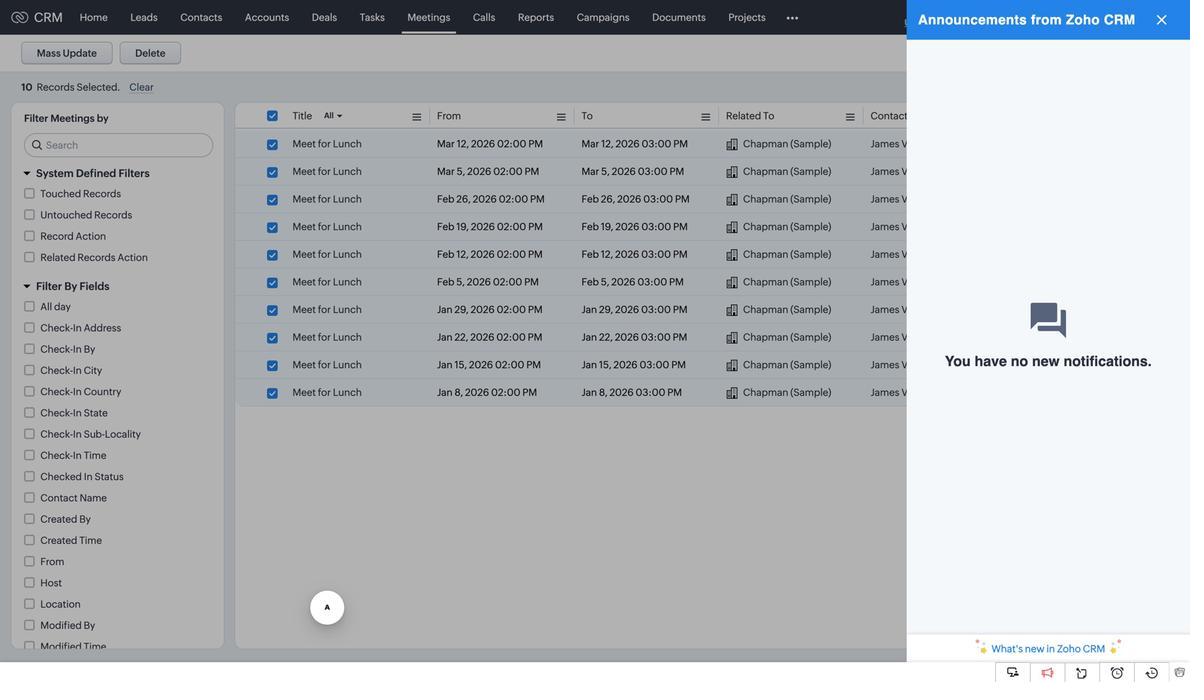 Task type: vqa. For each thing, say whether or not it's contained in the screenshot.
left 2024
no



Task type: locate. For each thing, give the bounding box(es) containing it.
selected.
[[77, 82, 120, 93]]

8 chapman (sample) from the top
[[743, 332, 832, 343]]

lunch for feb 12, 2026 02:00 pm
[[333, 249, 362, 260]]

pm up mar 5, 2026 03:00 pm
[[674, 138, 688, 150]]

leads link
[[119, 0, 169, 34]]

02:00 down feb 19, 2026 02:00 pm
[[497, 249, 526, 260]]

2026 up feb 12, 2026 03:00 pm
[[616, 221, 640, 232]]

time down created by
[[79, 535, 102, 546]]

1 james venere (sample) from the top
[[871, 138, 977, 150]]

6 chapman from the top
[[743, 276, 789, 288]]

feb up feb 12, 2026 02:00 pm
[[437, 221, 455, 232]]

0 vertical spatial terry
[[1016, 304, 1039, 315]]

02:00 for feb 19, 2026 02:00 pm
[[497, 221, 527, 232]]

pm for jan 22, 2026 03:00 pm
[[673, 332, 688, 343]]

5, for mar 5, 2026 02:00 pm
[[457, 166, 465, 177]]

19, up feb 12, 2026 03:00 pm
[[601, 221, 614, 232]]

checked in status
[[40, 471, 124, 483]]

meetings left calls link
[[408, 12, 451, 23]]

1 chapman (sample) link from the top
[[726, 137, 832, 151]]

pm up mar 5, 2026 02:00 pm
[[529, 138, 543, 150]]

jan up jan 15, 2026 02:00 pm
[[437, 332, 453, 343]]

6 check- from the top
[[40, 429, 73, 440]]

10 chapman (sample) link from the top
[[726, 386, 832, 400]]

1 vertical spatial records
[[94, 209, 132, 221]]

2026 up mar 5, 2026 03:00 pm
[[616, 138, 640, 150]]

chapman (sample) link
[[726, 137, 832, 151], [726, 164, 832, 179], [726, 192, 832, 206], [726, 220, 832, 234], [726, 247, 832, 262], [726, 275, 832, 289], [726, 303, 832, 317], [726, 330, 832, 344], [726, 358, 832, 372], [726, 386, 832, 400]]

1 horizontal spatial from
[[437, 110, 461, 122]]

3 for from the top
[[318, 193, 331, 205]]

3 venere from the top
[[902, 193, 934, 205]]

2026 up jan 29, 2026 02:00 pm on the top left of page
[[467, 276, 491, 288]]

02:00 for mar 12, 2026 02:00 pm
[[497, 138, 527, 150]]

2 chapman (sample) link from the top
[[726, 164, 832, 179]]

mar 5, 2026 02:00 pm
[[437, 166, 539, 177]]

chapman (sample) for jan 8, 2026 03:00 pm
[[743, 387, 832, 398]]

02:00
[[497, 138, 527, 150], [493, 166, 523, 177], [499, 193, 528, 205], [497, 221, 527, 232], [497, 249, 526, 260], [493, 276, 522, 288], [497, 304, 526, 315], [497, 332, 526, 343], [495, 359, 525, 371], [491, 387, 521, 398]]

0 vertical spatial contact name
[[871, 110, 938, 122]]

jan up the jan 8, 2026 02:00 pm at the bottom left
[[437, 359, 453, 371]]

chapman for mar 5, 2026 03:00 pm
[[743, 166, 789, 177]]

james for feb 5, 2026 03:00 pm
[[871, 276, 900, 288]]

2 8, from the left
[[599, 387, 608, 398]]

2 created from the top
[[40, 535, 77, 546]]

7 meet from the top
[[293, 304, 316, 315]]

4 meet from the top
[[293, 221, 316, 232]]

1 vertical spatial name
[[80, 493, 107, 504]]

1 vertical spatial created
[[40, 535, 77, 546]]

4 meet for lunch from the top
[[293, 221, 362, 232]]

0 vertical spatial filter
[[24, 113, 48, 124]]

feb up jan 29, 2026 02:00 pm on the top left of page
[[437, 276, 455, 288]]

03:00 up mar 5, 2026 03:00 pm
[[642, 138, 672, 150]]

10 for from the top
[[318, 387, 331, 398]]

james
[[871, 138, 900, 150], [871, 166, 900, 177], [871, 193, 900, 205], [871, 221, 900, 232], [871, 249, 900, 260], [871, 276, 900, 288], [871, 304, 900, 315], [871, 332, 900, 343], [871, 359, 900, 371], [871, 387, 900, 398]]

9 for from the top
[[318, 359, 331, 371]]

4 james venere (sample) from the top
[[871, 221, 977, 232]]

9 chapman (sample) from the top
[[743, 359, 832, 371]]

accounts
[[245, 12, 289, 23]]

pm
[[529, 138, 543, 150], [674, 138, 688, 150], [525, 166, 539, 177], [670, 166, 684, 177], [530, 193, 545, 205], [675, 193, 690, 205], [529, 221, 543, 232], [674, 221, 688, 232], [528, 249, 543, 260], [673, 249, 688, 260], [524, 276, 539, 288], [669, 276, 684, 288], [528, 304, 543, 315], [673, 304, 688, 315], [528, 332, 543, 343], [673, 332, 688, 343], [527, 359, 541, 371], [672, 359, 686, 371], [523, 387, 537, 398], [668, 387, 682, 398]]

row group
[[235, 130, 1191, 407]]

from
[[437, 110, 461, 122], [40, 556, 64, 568]]

1 horizontal spatial meetings
[[408, 12, 451, 23]]

country
[[84, 386, 121, 398]]

action up related records action
[[76, 231, 106, 242]]

for for feb 12, 2026 02:00 pm
[[318, 249, 331, 260]]

2 to from the left
[[764, 110, 775, 122]]

15,
[[455, 359, 467, 371], [599, 359, 612, 371]]

action up filter by fields dropdown button
[[118, 252, 148, 263]]

7 meet for lunch from the top
[[293, 304, 362, 315]]

1 horizontal spatial 26,
[[601, 193, 616, 205]]

0 horizontal spatial crm
[[34, 10, 63, 25]]

2026 for feb 5, 2026 02:00 pm
[[467, 276, 491, 288]]

02:00 down jan 22, 2026 02:00 pm
[[495, 359, 525, 371]]

2026 for jan 15, 2026 02:00 pm
[[469, 359, 493, 371]]

1 horizontal spatial related
[[726, 110, 762, 122]]

0 vertical spatial action
[[76, 231, 106, 242]]

james venere (sample) link for feb 5, 2026 03:00 pm
[[871, 275, 977, 289]]

all for all
[[324, 111, 334, 120]]

0 vertical spatial modified
[[40, 620, 82, 631]]

meet for lunch link for mar 12, 2026 02:00 pm
[[293, 137, 362, 151]]

by for filter
[[64, 280, 77, 293]]

(sample)
[[791, 138, 832, 150], [936, 138, 977, 150], [791, 166, 832, 177], [936, 166, 977, 177], [791, 193, 832, 205], [936, 193, 977, 205], [791, 221, 832, 232], [936, 221, 977, 232], [791, 249, 832, 260], [936, 249, 977, 260], [791, 276, 832, 288], [936, 276, 977, 288], [791, 304, 832, 315], [936, 304, 977, 315], [791, 332, 832, 343], [936, 332, 977, 343], [791, 359, 832, 371], [936, 359, 977, 371], [791, 387, 832, 398], [936, 387, 977, 398]]

8 meet for lunch from the top
[[293, 332, 362, 343]]

pm up feb 26, 2026 02:00 pm
[[525, 166, 539, 177]]

2026 for feb 12, 2026 02:00 pm
[[471, 249, 495, 260]]

0 vertical spatial records
[[83, 188, 121, 199]]

in
[[1047, 643, 1056, 655]]

8,
[[455, 387, 463, 398], [599, 387, 608, 398]]

03:00 up jan 22, 2026 03:00 pm
[[641, 304, 671, 315]]

filter inside dropdown button
[[36, 280, 62, 293]]

records
[[83, 188, 121, 199], [94, 209, 132, 221], [78, 252, 116, 263]]

0 horizontal spatial meetings
[[50, 113, 95, 124]]

2026 up jan 8, 2026 03:00 pm
[[614, 359, 638, 371]]

1 horizontal spatial name
[[910, 110, 938, 122]]

action
[[76, 231, 106, 242], [118, 252, 148, 263]]

status
[[95, 471, 124, 483]]

1 lunch from the top
[[333, 138, 362, 150]]

in left city at bottom
[[73, 365, 82, 376]]

james venere (sample) for mar 5, 2026 03:00 pm
[[871, 166, 977, 177]]

2 vertical spatial records
[[78, 252, 116, 263]]

all right title
[[324, 111, 334, 120]]

filter down the '10'
[[24, 113, 48, 124]]

02:00 down jan 15, 2026 02:00 pm
[[491, 387, 521, 398]]

29, down feb 5, 2026 03:00 pm
[[599, 304, 613, 315]]

7 chapman (sample) from the top
[[743, 304, 832, 315]]

meet for lunch link for feb 5, 2026 02:00 pm
[[293, 275, 362, 289]]

feb up feb 12, 2026 03:00 pm
[[582, 221, 599, 232]]

9 james venere (sample) link from the top
[[871, 358, 977, 372]]

1 vertical spatial filter
[[36, 280, 62, 293]]

venere for jan 8, 2026 03:00 pm
[[902, 387, 934, 398]]

chapman for jan 22, 2026 03:00 pm
[[743, 332, 789, 343]]

8, down jan 15, 2026 03:00 pm
[[599, 387, 608, 398]]

3 meet from the top
[[293, 193, 316, 205]]

logo image
[[11, 12, 28, 23]]

2026 down feb 5, 2026 03:00 pm
[[615, 304, 639, 315]]

1 vertical spatial turtle
[[1041, 332, 1067, 343]]

5 chapman (sample) from the top
[[743, 249, 832, 260]]

5, up jan 29, 2026 02:00 pm on the top left of page
[[457, 276, 465, 288]]

15, for jan 15, 2026 02:00 pm
[[455, 359, 467, 371]]

10 meet from the top
[[293, 387, 316, 398]]

7 james venere (sample) from the top
[[871, 304, 977, 315]]

records up fields
[[78, 252, 116, 263]]

feb down mar 5, 2026 02:00 pm
[[437, 193, 455, 205]]

pm down jan 22, 2026 02:00 pm
[[527, 359, 541, 371]]

0 horizontal spatial 19,
[[457, 221, 469, 232]]

2026 down the mar 12, 2026 03:00 pm
[[612, 166, 636, 177]]

02:00 down feb 26, 2026 02:00 pm
[[497, 221, 527, 232]]

3 james venere (sample) from the top
[[871, 193, 977, 205]]

untouched records
[[40, 209, 132, 221]]

02:00 up feb 19, 2026 02:00 pm
[[499, 193, 528, 205]]

1 vertical spatial modified
[[40, 641, 82, 653]]

check- for check-in address
[[40, 322, 73, 334]]

2 15, from the left
[[599, 359, 612, 371]]

5 chapman (sample) link from the top
[[726, 247, 832, 262]]

pm for jan 15, 2026 03:00 pm
[[672, 359, 686, 371]]

james venere (sample) link for mar 5, 2026 03:00 pm
[[871, 164, 977, 179]]

lunch for mar 5, 2026 02:00 pm
[[333, 166, 362, 177]]

1 vertical spatial from
[[40, 556, 64, 568]]

03:00 for feb 26, 2026 03:00 pm
[[644, 193, 673, 205]]

0 vertical spatial terry turtle
[[1016, 304, 1067, 315]]

4 chapman (sample) from the top
[[743, 221, 832, 232]]

chapman (sample)
[[743, 138, 832, 150], [743, 166, 832, 177], [743, 193, 832, 205], [743, 221, 832, 232], [743, 249, 832, 260], [743, 276, 832, 288], [743, 304, 832, 315], [743, 332, 832, 343], [743, 359, 832, 371], [743, 387, 832, 398]]

29, for jan 29, 2026 02:00 pm
[[455, 304, 469, 315]]

1 horizontal spatial to
[[764, 110, 775, 122]]

29, down 'feb 5, 2026 02:00 pm' in the left top of the page
[[455, 304, 469, 315]]

records down touched records
[[94, 209, 132, 221]]

0 horizontal spatial related
[[40, 252, 76, 263]]

check- up check-in city
[[40, 344, 73, 355]]

feb 5, 2026 02:00 pm
[[437, 276, 539, 288]]

2 lunch from the top
[[333, 166, 362, 177]]

system defined filters button
[[11, 161, 224, 186]]

feb for feb 26, 2026 03:00 pm
[[582, 193, 599, 205]]

check- down the all day
[[40, 322, 73, 334]]

terry
[[1016, 304, 1039, 315], [1016, 332, 1039, 343], [1016, 359, 1039, 371]]

chapman (sample) for mar 12, 2026 03:00 pm
[[743, 138, 832, 150]]

terry turtle for jan 15, 2026 03:00 pm
[[1016, 359, 1067, 371]]

locality
[[105, 429, 141, 440]]

2026 up jan 15, 2026 02:00 pm
[[471, 332, 495, 343]]

26, down mar 5, 2026 03:00 pm
[[601, 193, 616, 205]]

lunch for feb 26, 2026 02:00 pm
[[333, 193, 362, 205]]

1 meet from the top
[[293, 138, 316, 150]]

1 check- from the top
[[40, 322, 73, 334]]

1 8, from the left
[[455, 387, 463, 398]]

records
[[37, 82, 75, 93]]

venere for feb 5, 2026 03:00 pm
[[902, 276, 934, 288]]

pm down feb 26, 2026 03:00 pm
[[674, 221, 688, 232]]

5, up jan 29, 2026 03:00 pm at the top of page
[[601, 276, 610, 288]]

10 meet for lunch from the top
[[293, 387, 362, 398]]

2 terry from the top
[[1016, 332, 1039, 343]]

4 meet for lunch link from the top
[[293, 220, 362, 234]]

meet for lunch
[[293, 138, 362, 150], [293, 166, 362, 177], [293, 193, 362, 205], [293, 221, 362, 232], [293, 249, 362, 260], [293, 276, 362, 288], [293, 304, 362, 315], [293, 332, 362, 343], [293, 359, 362, 371], [293, 387, 362, 398]]

search image
[[1011, 11, 1023, 23]]

4 check- from the top
[[40, 386, 73, 398]]

03:00 down jan 29, 2026 03:00 pm at the top of page
[[641, 332, 671, 343]]

1 james venere (sample) link from the top
[[871, 137, 977, 151]]

1 22, from the left
[[455, 332, 469, 343]]

0 vertical spatial turtle
[[1041, 304, 1067, 315]]

2026 for feb 5, 2026 03:00 pm
[[612, 276, 636, 288]]

1 horizontal spatial 22,
[[599, 332, 613, 343]]

02:00 up jan 22, 2026 02:00 pm
[[497, 304, 526, 315]]

0 horizontal spatial 22,
[[455, 332, 469, 343]]

2 chapman (sample) from the top
[[743, 166, 832, 177]]

1 vertical spatial related
[[40, 252, 76, 263]]

1 horizontal spatial all
[[324, 111, 334, 120]]

6 james from the top
[[871, 276, 900, 288]]

1 venere from the top
[[902, 138, 934, 150]]

1 chapman (sample) from the top
[[743, 138, 832, 150]]

03:00 down jan 15, 2026 03:00 pm
[[636, 387, 666, 398]]

4 chapman (sample) link from the top
[[726, 220, 832, 234]]

modified for modified time
[[40, 641, 82, 653]]

james venere (sample) link for feb 12, 2026 03:00 pm
[[871, 247, 977, 262]]

feb for feb 12, 2026 02:00 pm
[[437, 249, 455, 260]]

fields
[[80, 280, 110, 293]]

15, up the jan 8, 2026 02:00 pm at the bottom left
[[455, 359, 467, 371]]

in up checked in status
[[73, 450, 82, 461]]

2 meet for lunch from the top
[[293, 166, 362, 177]]

james venere (sample) link for jan 15, 2026 03:00 pm
[[871, 358, 977, 372]]

james venere (sample) link
[[871, 137, 977, 151], [871, 164, 977, 179], [871, 192, 977, 206], [871, 220, 977, 234], [871, 247, 977, 262], [871, 275, 977, 289], [871, 303, 977, 317], [871, 330, 977, 344], [871, 358, 977, 372], [871, 386, 977, 400]]

1 meet for lunch from the top
[[293, 138, 362, 150]]

check- down the check-in by
[[40, 365, 73, 376]]

0 horizontal spatial to
[[582, 110, 593, 122]]

meet for feb 26, 2026 02:00 pm
[[293, 193, 316, 205]]

james for feb 12, 2026 03:00 pm
[[871, 249, 900, 260]]

2026 for feb 12, 2026 03:00 pm
[[615, 249, 640, 260]]

jan for jan 22, 2026 02:00 pm
[[437, 332, 453, 343]]

meet for lunch for feb 19, 2026 02:00 pm
[[293, 221, 362, 232]]

3 chapman (sample) link from the top
[[726, 192, 832, 206]]

0 horizontal spatial all
[[40, 301, 52, 313]]

0 horizontal spatial 15,
[[455, 359, 467, 371]]

22, for jan 22, 2026 02:00 pm
[[455, 332, 469, 343]]

meet for feb 12, 2026 02:00 pm
[[293, 249, 316, 260]]

chapman for feb 19, 2026 03:00 pm
[[743, 221, 789, 232]]

8 lunch from the top
[[333, 332, 362, 343]]

check- down check-in city
[[40, 386, 73, 398]]

jan down jan 15, 2026 02:00 pm
[[437, 387, 453, 398]]

in left state
[[73, 407, 82, 419]]

7 james from the top
[[871, 304, 900, 315]]

03:00 for mar 5, 2026 03:00 pm
[[638, 166, 668, 177]]

james venere (sample) link for jan 8, 2026 03:00 pm
[[871, 386, 977, 400]]

meet for lunch link for mar 5, 2026 02:00 pm
[[293, 164, 362, 179]]

modified
[[40, 620, 82, 631], [40, 641, 82, 653]]

0 horizontal spatial contact
[[40, 493, 78, 504]]

9 venere from the top
[[902, 359, 934, 371]]

check-in country
[[40, 386, 121, 398]]

lunch for jan 15, 2026 02:00 pm
[[333, 359, 362, 371]]

0 vertical spatial time
[[84, 450, 106, 461]]

records for touched
[[83, 188, 121, 199]]

7 lunch from the top
[[333, 304, 362, 315]]

day
[[54, 301, 71, 313]]

8 venere from the top
[[902, 332, 934, 343]]

filter
[[24, 113, 48, 124], [36, 280, 62, 293]]

0 vertical spatial related
[[726, 110, 762, 122]]

modified by
[[40, 620, 95, 631]]

tasks link
[[349, 0, 396, 34]]

meet for lunch link for feb 26, 2026 02:00 pm
[[293, 192, 362, 206]]

in up check-in state
[[73, 386, 82, 398]]

8, for jan 8, 2026 03:00 pm
[[599, 387, 608, 398]]

1 29, from the left
[[455, 304, 469, 315]]

by up modified time at bottom left
[[84, 620, 95, 631]]

10 james venere (sample) from the top
[[871, 387, 977, 398]]

8, for jan 8, 2026 02:00 pm
[[455, 387, 463, 398]]

12, up feb 5, 2026 03:00 pm
[[601, 249, 613, 260]]

jan for jan 15, 2026 02:00 pm
[[437, 359, 453, 371]]

0 vertical spatial created
[[40, 514, 77, 525]]

2 vertical spatial terry turtle
[[1016, 359, 1067, 371]]

1 horizontal spatial action
[[118, 252, 148, 263]]

2026 down jan 15, 2026 02:00 pm
[[465, 387, 489, 398]]

02:00 up mar 5, 2026 02:00 pm
[[497, 138, 527, 150]]

by
[[64, 280, 77, 293], [84, 344, 95, 355], [79, 514, 91, 525], [84, 620, 95, 631]]

jan down jan 15, 2026 03:00 pm
[[582, 387, 597, 398]]

0 horizontal spatial 26,
[[457, 193, 471, 205]]

meetings left by
[[50, 113, 95, 124]]

in left status
[[84, 471, 93, 483]]

all left day
[[40, 301, 52, 313]]

2 james from the top
[[871, 166, 900, 177]]

for for mar 12, 2026 02:00 pm
[[318, 138, 331, 150]]

feb up 'feb 5, 2026 02:00 pm' in the left top of the page
[[437, 249, 455, 260]]

check- down check-in country
[[40, 407, 73, 419]]

6 james venere (sample) link from the top
[[871, 275, 977, 289]]

jan
[[437, 304, 453, 315], [582, 304, 597, 315], [437, 332, 453, 343], [582, 332, 597, 343], [437, 359, 453, 371], [582, 359, 597, 371], [437, 387, 453, 398], [582, 387, 597, 398]]

pm for feb 26, 2026 03:00 pm
[[675, 193, 690, 205]]

filter up the all day
[[36, 280, 62, 293]]

6 for from the top
[[318, 276, 331, 288]]

29,
[[455, 304, 469, 315], [599, 304, 613, 315]]

time down modified by at the left of page
[[84, 641, 106, 653]]

7 james venere (sample) link from the top
[[871, 303, 977, 317]]

2 vertical spatial turtle
[[1041, 359, 1067, 371]]

22,
[[455, 332, 469, 343], [599, 332, 613, 343]]

2 vertical spatial terry
[[1016, 359, 1039, 371]]

8 for from the top
[[318, 332, 331, 343]]

2 26, from the left
[[601, 193, 616, 205]]

in down check-in address
[[73, 344, 82, 355]]

check-in time
[[40, 450, 106, 461]]

6 chapman (sample) link from the top
[[726, 275, 832, 289]]

pm down jan 22, 2026 03:00 pm
[[672, 359, 686, 371]]

terry for jan 15, 2026 03:00 pm
[[1016, 359, 1039, 371]]

6 james venere (sample) from the top
[[871, 276, 977, 288]]

feb down mar 5, 2026 03:00 pm
[[582, 193, 599, 205]]

pm up the feb 19, 2026 03:00 pm
[[675, 193, 690, 205]]

jan 15, 2026 02:00 pm
[[437, 359, 541, 371]]

1 horizontal spatial 29,
[[599, 304, 613, 315]]

2 modified from the top
[[40, 641, 82, 653]]

12, up mar 5, 2026 03:00 pm
[[602, 138, 614, 150]]

1 terry turtle from the top
[[1016, 304, 1067, 315]]

22, up jan 15, 2026 02:00 pm
[[455, 332, 469, 343]]

2 james venere (sample) link from the top
[[871, 164, 977, 179]]

2 meet for lunch link from the top
[[293, 164, 362, 179]]

pm down jan 29, 2026 02:00 pm on the top left of page
[[528, 332, 543, 343]]

0 horizontal spatial 29,
[[455, 304, 469, 315]]

in for city
[[73, 365, 82, 376]]

touched
[[40, 188, 81, 199]]

host
[[40, 578, 62, 589]]

delete
[[135, 47, 166, 59]]

mar for mar 5, 2026 02:00 pm
[[437, 166, 455, 177]]

8 james venere (sample) from the top
[[871, 332, 977, 343]]

time
[[84, 450, 106, 461], [79, 535, 102, 546], [84, 641, 106, 653]]

03:00 for feb 19, 2026 03:00 pm
[[642, 221, 672, 232]]

1 vertical spatial all
[[40, 301, 52, 313]]

jan for jan 22, 2026 03:00 pm
[[582, 332, 597, 343]]

2 check- from the top
[[40, 344, 73, 355]]

mar up mar 5, 2026 02:00 pm
[[437, 138, 455, 150]]

2026 down mar 5, 2026 02:00 pm
[[473, 193, 497, 205]]

james for mar 5, 2026 03:00 pm
[[871, 166, 900, 177]]

19, up feb 12, 2026 02:00 pm
[[457, 221, 469, 232]]

10 chapman from the top
[[743, 387, 789, 398]]

0 vertical spatial all
[[324, 111, 334, 120]]

calls
[[473, 12, 496, 23]]

7 check- from the top
[[40, 450, 73, 461]]

filter for filter by fields
[[36, 280, 62, 293]]

6 venere from the top
[[902, 276, 934, 288]]

feb for feb 12, 2026 03:00 pm
[[582, 249, 599, 260]]

9 meet from the top
[[293, 359, 316, 371]]

records down defined
[[83, 188, 121, 199]]

2026 up 'feb 5, 2026 02:00 pm' in the left top of the page
[[471, 249, 495, 260]]

meet for mar 12, 2026 02:00 pm
[[293, 138, 316, 150]]

1 26, from the left
[[457, 193, 471, 205]]

5, down mar 12, 2026 02:00 pm
[[457, 166, 465, 177]]

in for status
[[84, 471, 93, 483]]

6 chapman (sample) from the top
[[743, 276, 832, 288]]

reports link
[[507, 0, 566, 34]]

0 horizontal spatial from
[[40, 556, 64, 568]]

2026 up mar 5, 2026 02:00 pm
[[471, 138, 495, 150]]

1 chapman from the top
[[743, 138, 789, 150]]

projects link
[[717, 0, 777, 34]]

5, down the mar 12, 2026 03:00 pm
[[602, 166, 610, 177]]

4 chapman from the top
[[743, 221, 789, 232]]

3 meet for lunch from the top
[[293, 193, 362, 205]]

3 terry from the top
[[1016, 359, 1039, 371]]

9 lunch from the top
[[333, 359, 362, 371]]

pm up jan 22, 2026 02:00 pm
[[528, 304, 543, 315]]

2 venere from the top
[[902, 166, 934, 177]]

1 horizontal spatial contact
[[871, 110, 908, 122]]

3 james venere (sample) link from the top
[[871, 192, 977, 206]]

2026 down 'feb 5, 2026 02:00 pm' in the left top of the page
[[471, 304, 495, 315]]

1 horizontal spatial 15,
[[599, 359, 612, 371]]

5 meet for lunch from the top
[[293, 249, 362, 260]]

all
[[324, 111, 334, 120], [40, 301, 52, 313]]

03:00
[[642, 138, 672, 150], [638, 166, 668, 177], [644, 193, 673, 205], [642, 221, 672, 232], [642, 249, 671, 260], [638, 276, 667, 288], [641, 304, 671, 315], [641, 332, 671, 343], [640, 359, 670, 371], [636, 387, 666, 398]]

created by
[[40, 514, 91, 525]]

check- for check-in city
[[40, 365, 73, 376]]

4 for from the top
[[318, 221, 331, 232]]

in left sub-
[[73, 429, 82, 440]]

03:00 up feb 26, 2026 03:00 pm
[[638, 166, 668, 177]]

2026 for mar 5, 2026 02:00 pm
[[467, 166, 491, 177]]

documents link
[[641, 0, 717, 34]]

mar
[[437, 138, 455, 150], [582, 138, 600, 150], [437, 166, 455, 177], [582, 166, 600, 177]]

by inside filter by fields dropdown button
[[64, 280, 77, 293]]

pm for feb 19, 2026 03:00 pm
[[674, 221, 688, 232]]

campaigns
[[577, 12, 630, 23]]

title
[[293, 110, 312, 122]]

3 turtle from the top
[[1041, 359, 1067, 371]]

02:00 for feb 5, 2026 02:00 pm
[[493, 276, 522, 288]]

jan up jan 15, 2026 03:00 pm
[[582, 332, 597, 343]]

1 vertical spatial action
[[118, 252, 148, 263]]

1 vertical spatial terry
[[1016, 332, 1039, 343]]

5 james venere (sample) link from the top
[[871, 247, 977, 262]]

02:00 down feb 12, 2026 02:00 pm
[[493, 276, 522, 288]]

meet
[[293, 138, 316, 150], [293, 166, 316, 177], [293, 193, 316, 205], [293, 221, 316, 232], [293, 249, 316, 260], [293, 276, 316, 288], [293, 304, 316, 315], [293, 332, 316, 343], [293, 359, 316, 371], [293, 387, 316, 398]]

10 meet for lunch link from the top
[[293, 386, 362, 400]]

9 james venere (sample) from the top
[[871, 359, 977, 371]]

jan up jan 8, 2026 03:00 pm
[[582, 359, 597, 371]]

5, for feb 5, 2026 03:00 pm
[[601, 276, 610, 288]]

1 james from the top
[[871, 138, 900, 150]]

time down sub-
[[84, 450, 106, 461]]

0 vertical spatial from
[[437, 110, 461, 122]]

02:00 down jan 29, 2026 02:00 pm on the top left of page
[[497, 332, 526, 343]]

james venere (sample) for feb 5, 2026 03:00 pm
[[871, 276, 977, 288]]

1 vertical spatial contact name
[[40, 493, 107, 504]]

26, for feb 26, 2026 02:00 pm
[[457, 193, 471, 205]]

check-in by
[[40, 344, 95, 355]]

feb
[[437, 193, 455, 205], [582, 193, 599, 205], [437, 221, 455, 232], [582, 221, 599, 232], [437, 249, 455, 260], [582, 249, 599, 260], [437, 276, 455, 288], [582, 276, 599, 288]]

2026 down jan 15, 2026 03:00 pm
[[610, 387, 634, 398]]

1 to from the left
[[582, 110, 593, 122]]

mar 12, 2026 03:00 pm
[[582, 138, 688, 150]]

record action
[[40, 231, 106, 242]]

03:00 for feb 12, 2026 03:00 pm
[[642, 249, 671, 260]]

5 meet for lunch link from the top
[[293, 247, 362, 262]]

check-in sub-locality
[[40, 429, 141, 440]]

8 meet from the top
[[293, 332, 316, 343]]

clear
[[129, 82, 154, 93]]

4 lunch from the top
[[333, 221, 362, 232]]

mar up mar 5, 2026 03:00 pm
[[582, 138, 600, 150]]

venere for feb 19, 2026 03:00 pm
[[902, 221, 934, 232]]

10 records selected.
[[21, 82, 120, 93]]

6 meet for lunch from the top
[[293, 276, 362, 288]]

0 horizontal spatial 8,
[[455, 387, 463, 398]]

2026 up jan 15, 2026 03:00 pm
[[615, 332, 639, 343]]

calendar image
[[1040, 12, 1052, 23]]

in
[[73, 322, 82, 334], [73, 344, 82, 355], [73, 365, 82, 376], [73, 386, 82, 398], [73, 407, 82, 419], [73, 429, 82, 440], [73, 450, 82, 461], [84, 471, 93, 483]]

venere for feb 12, 2026 03:00 pm
[[902, 249, 934, 260]]

1 horizontal spatial 19,
[[601, 221, 614, 232]]

venere
[[902, 138, 934, 150], [902, 166, 934, 177], [902, 193, 934, 205], [902, 221, 934, 232], [902, 249, 934, 260], [902, 276, 934, 288], [902, 304, 934, 315], [902, 332, 934, 343], [902, 359, 934, 371], [902, 387, 934, 398]]

22, up jan 15, 2026 03:00 pm
[[599, 332, 613, 343]]

9 chapman from the top
[[743, 359, 789, 371]]

1 vertical spatial crm
[[1083, 643, 1106, 655]]

feb 12, 2026 03:00 pm
[[582, 249, 688, 260]]

james venere (sample)
[[871, 138, 977, 150], [871, 166, 977, 177], [871, 193, 977, 205], [871, 221, 977, 232], [871, 249, 977, 260], [871, 276, 977, 288], [871, 304, 977, 315], [871, 332, 977, 343], [871, 359, 977, 371], [871, 387, 977, 398]]

1 horizontal spatial 8,
[[599, 387, 608, 398]]

from up the host
[[40, 556, 64, 568]]

pm for mar 5, 2026 02:00 pm
[[525, 166, 539, 177]]

2026 up feb 5, 2026 03:00 pm
[[615, 249, 640, 260]]

9 james from the top
[[871, 359, 900, 371]]

0 vertical spatial meetings
[[408, 12, 451, 23]]

address
[[84, 322, 121, 334]]

chapman (sample) link for feb 26, 2026 03:00 pm
[[726, 192, 832, 206]]

check- for check-in sub-locality
[[40, 429, 73, 440]]

02:00 up feb 26, 2026 02:00 pm
[[493, 166, 523, 177]]

15, up jan 8, 2026 03:00 pm
[[599, 359, 612, 371]]

terry for jan 29, 2026 03:00 pm
[[1016, 304, 1039, 315]]

by up day
[[64, 280, 77, 293]]

3 terry turtle from the top
[[1016, 359, 1067, 371]]

in for address
[[73, 322, 82, 334]]

5 venere from the top
[[902, 249, 934, 260]]

5, for feb 5, 2026 02:00 pm
[[457, 276, 465, 288]]

1 vertical spatial terry turtle
[[1016, 332, 1067, 343]]

home link
[[68, 0, 119, 34]]

crm right zoho
[[1083, 643, 1106, 655]]

2 vertical spatial time
[[84, 641, 106, 653]]

1 vertical spatial time
[[79, 535, 102, 546]]

feb up feb 5, 2026 03:00 pm
[[582, 249, 599, 260]]



Task type: describe. For each thing, give the bounding box(es) containing it.
related to
[[726, 110, 775, 122]]

1 vertical spatial contact
[[40, 493, 78, 504]]

system
[[36, 167, 74, 180]]

untouched
[[40, 209, 92, 221]]

delete button
[[120, 42, 181, 64]]

in for state
[[73, 407, 82, 419]]

profile image
[[1127, 6, 1150, 29]]

terry turtle for jan 22, 2026 03:00 pm
[[1016, 332, 1067, 343]]

all day
[[40, 301, 71, 313]]

meetings link
[[396, 0, 462, 34]]

record
[[40, 231, 74, 242]]

chapman (sample) link for feb 12, 2026 03:00 pm
[[726, 247, 832, 262]]

what's new in zoho crm link
[[907, 635, 1191, 663]]

for for feb 19, 2026 02:00 pm
[[318, 221, 331, 232]]

mar 12, 2026 02:00 pm
[[437, 138, 543, 150]]

filter by fields button
[[11, 274, 224, 299]]

feb 19, 2026 03:00 pm
[[582, 221, 688, 232]]

for for jan 8, 2026 02:00 pm
[[318, 387, 331, 398]]

feb for feb 19, 2026 03:00 pm
[[582, 221, 599, 232]]

chapman for jan 15, 2026 03:00 pm
[[743, 359, 789, 371]]

by up city at bottom
[[84, 344, 95, 355]]

related for related to
[[726, 110, 762, 122]]

zoho
[[1058, 643, 1081, 655]]

james venere (sample) link for jan 22, 2026 03:00 pm
[[871, 330, 977, 344]]

meet for lunch link for feb 19, 2026 02:00 pm
[[293, 220, 362, 234]]

what's
[[992, 643, 1023, 655]]

james venere (sample) for feb 26, 2026 03:00 pm
[[871, 193, 977, 205]]

chapman for mar 12, 2026 03:00 pm
[[743, 138, 789, 150]]

james venere (sample) link for feb 26, 2026 03:00 pm
[[871, 192, 977, 206]]

related for related records action
[[40, 252, 76, 263]]

james venere (sample) for jan 8, 2026 03:00 pm
[[871, 387, 977, 398]]

jan for jan 29, 2026 03:00 pm
[[582, 304, 597, 315]]

mass
[[37, 47, 61, 59]]

Search text field
[[25, 134, 213, 157]]

meet for jan 22, 2026 02:00 pm
[[293, 332, 316, 343]]

0 vertical spatial name
[[910, 110, 938, 122]]

chapman (sample) link for feb 19, 2026 03:00 pm
[[726, 220, 832, 234]]

james venere (sample) link for mar 12, 2026 03:00 pm
[[871, 137, 977, 151]]

in for by
[[73, 344, 82, 355]]

projects
[[729, 12, 766, 23]]

lunch for feb 19, 2026 02:00 pm
[[333, 221, 362, 232]]

0 horizontal spatial action
[[76, 231, 106, 242]]

03:00 for feb 5, 2026 03:00 pm
[[638, 276, 667, 288]]

sub-
[[84, 429, 105, 440]]

chapman (sample) for jan 22, 2026 03:00 pm
[[743, 332, 832, 343]]

mar for mar 12, 2026 03:00 pm
[[582, 138, 600, 150]]

0 horizontal spatial contact name
[[40, 493, 107, 504]]

james venere (sample) link for jan 29, 2026 03:00 pm
[[871, 303, 977, 317]]

02:00 for jan 29, 2026 02:00 pm
[[497, 304, 526, 315]]

reports
[[518, 12, 554, 23]]

jan 22, 2026 02:00 pm
[[437, 332, 543, 343]]

jan 8, 2026 02:00 pm
[[437, 387, 537, 398]]

new
[[1025, 643, 1045, 655]]

1 horizontal spatial contact name
[[871, 110, 938, 122]]

records for related
[[78, 252, 116, 263]]

pm for feb 5, 2026 03:00 pm
[[669, 276, 684, 288]]

10
[[21, 82, 32, 93]]

check- for check-in by
[[40, 344, 73, 355]]

calls link
[[462, 0, 507, 34]]

for for jan 15, 2026 02:00 pm
[[318, 359, 331, 371]]

03:00 for jan 29, 2026 03:00 pm
[[641, 304, 671, 315]]

chapman (sample) link for jan 29, 2026 03:00 pm
[[726, 303, 832, 317]]

2026 for feb 26, 2026 02:00 pm
[[473, 193, 497, 205]]

mass update button
[[21, 42, 113, 64]]

meet for jan 8, 2026 02:00 pm
[[293, 387, 316, 398]]

meet for lunch link for feb 12, 2026 02:00 pm
[[293, 247, 362, 262]]

accounts link
[[234, 0, 301, 34]]

row group containing meet for lunch
[[235, 130, 1191, 407]]

profile element
[[1118, 0, 1158, 34]]

city
[[84, 365, 102, 376]]

state
[[84, 407, 108, 419]]

venere for jan 22, 2026 03:00 pm
[[902, 332, 934, 343]]

free upgrade
[[905, 7, 945, 27]]

0 vertical spatial contact
[[871, 110, 908, 122]]

touched records
[[40, 188, 121, 199]]

meet for feb 5, 2026 02:00 pm
[[293, 276, 316, 288]]

2026 for jan 8, 2026 03:00 pm
[[610, 387, 634, 398]]

related records action
[[40, 252, 148, 263]]

jan 29, 2026 02:00 pm
[[437, 304, 543, 315]]

meet for lunch link for jan 22, 2026 02:00 pm
[[293, 330, 362, 344]]

chapman (sample) link for mar 5, 2026 03:00 pm
[[726, 164, 832, 179]]

filters
[[119, 167, 150, 180]]

venere for feb 26, 2026 03:00 pm
[[902, 193, 934, 205]]

for for jan 29, 2026 02:00 pm
[[318, 304, 331, 315]]

pm for mar 12, 2026 02:00 pm
[[529, 138, 543, 150]]

crm link
[[11, 10, 63, 25]]

0 horizontal spatial name
[[80, 493, 107, 504]]

pm for jan 15, 2026 02:00 pm
[[527, 359, 541, 371]]

meet for lunch for feb 12, 2026 02:00 pm
[[293, 249, 362, 260]]

meet for lunch for jan 29, 2026 02:00 pm
[[293, 304, 362, 315]]

james venere (sample) for jan 29, 2026 03:00 pm
[[871, 304, 977, 315]]

5, for mar 5, 2026 03:00 pm
[[602, 166, 610, 177]]

james venere (sample) for feb 12, 2026 03:00 pm
[[871, 249, 977, 260]]

chapman (sample) for feb 5, 2026 03:00 pm
[[743, 276, 832, 288]]

jan 8, 2026 03:00 pm
[[582, 387, 682, 398]]

campaigns link
[[566, 0, 641, 34]]

jan 15, 2026 03:00 pm
[[582, 359, 686, 371]]

deals link
[[301, 0, 349, 34]]

jan 22, 2026 03:00 pm
[[582, 332, 688, 343]]

contacts
[[180, 12, 222, 23]]

tasks
[[360, 12, 385, 23]]

chapman (sample) for mar 5, 2026 03:00 pm
[[743, 166, 832, 177]]

james for jan 29, 2026 03:00 pm
[[871, 304, 900, 315]]

feb 19, 2026 02:00 pm
[[437, 221, 543, 232]]

upgrade
[[905, 18, 945, 27]]

mar 5, 2026 03:00 pm
[[582, 166, 684, 177]]

feb 12, 2026 02:00 pm
[[437, 249, 543, 260]]

checked
[[40, 471, 82, 483]]

1 horizontal spatial crm
[[1083, 643, 1106, 655]]

29, for jan 29, 2026 03:00 pm
[[599, 304, 613, 315]]

feb 5, 2026 03:00 pm
[[582, 276, 684, 288]]

02:00 for feb 26, 2026 02:00 pm
[[499, 193, 528, 205]]

defined
[[76, 167, 116, 180]]

filter meetings by
[[24, 113, 109, 124]]

update
[[63, 47, 97, 59]]

created for created time
[[40, 535, 77, 546]]

lunch for jan 8, 2026 02:00 pm
[[333, 387, 362, 398]]

modified time
[[40, 641, 106, 653]]

filter by fields
[[36, 280, 110, 293]]

feb 26, 2026 03:00 pm
[[582, 193, 690, 205]]

chapman (sample) link for jan 15, 2026 03:00 pm
[[726, 358, 832, 372]]

system defined filters
[[36, 167, 150, 180]]

terry for jan 22, 2026 03:00 pm
[[1016, 332, 1039, 343]]

search element
[[1003, 0, 1032, 35]]

deals
[[312, 12, 337, 23]]

home
[[80, 12, 108, 23]]

james venere (sample) for feb 19, 2026 03:00 pm
[[871, 221, 977, 232]]

pm for jan 29, 2026 03:00 pm
[[673, 304, 688, 315]]

2026 for jan 15, 2026 03:00 pm
[[614, 359, 638, 371]]

pm for mar 5, 2026 03:00 pm
[[670, 166, 684, 177]]

check-in address
[[40, 322, 121, 334]]

free
[[916, 7, 934, 17]]

12, for feb 12, 2026 03:00 pm
[[601, 249, 613, 260]]

check-in state
[[40, 407, 108, 419]]

jan 29, 2026 03:00 pm
[[582, 304, 688, 315]]

contacts link
[[169, 0, 234, 34]]

meet for jan 15, 2026 02:00 pm
[[293, 359, 316, 371]]

2026 for jan 29, 2026 02:00 pm
[[471, 304, 495, 315]]

meet for lunch link for jan 29, 2026 02:00 pm
[[293, 303, 362, 317]]

mar for mar 12, 2026 02:00 pm
[[437, 138, 455, 150]]

0 vertical spatial crm
[[34, 10, 63, 25]]

by
[[97, 113, 109, 124]]

leads
[[130, 12, 158, 23]]

documents
[[653, 12, 706, 23]]

mass update
[[37, 47, 97, 59]]

feb 26, 2026 02:00 pm
[[437, 193, 545, 205]]

2026 for jan 8, 2026 02:00 pm
[[465, 387, 489, 398]]

03:00 for jan 15, 2026 03:00 pm
[[640, 359, 670, 371]]

1 vertical spatial meetings
[[50, 113, 95, 124]]

check-in city
[[40, 365, 102, 376]]

venere for mar 12, 2026 03:00 pm
[[902, 138, 934, 150]]

mar for mar 5, 2026 03:00 pm
[[582, 166, 600, 177]]

lunch for feb 5, 2026 02:00 pm
[[333, 276, 362, 288]]

what's new in zoho crm
[[992, 643, 1106, 655]]

created time
[[40, 535, 102, 546]]

meet for lunch link for jan 15, 2026 02:00 pm
[[293, 358, 362, 372]]

location
[[40, 599, 81, 610]]



